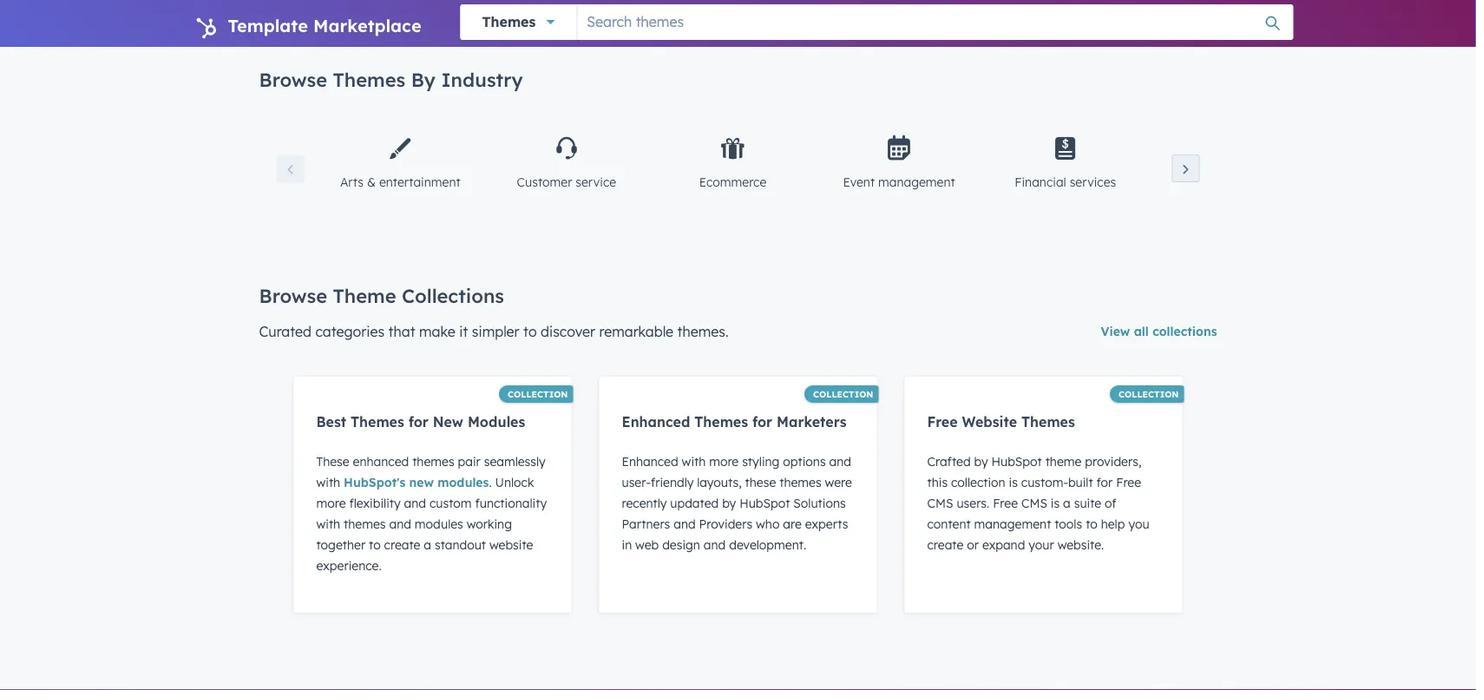 Task type: locate. For each thing, give the bounding box(es) containing it.
free up "crafted"
[[928, 413, 958, 431]]

0 vertical spatial free
[[928, 413, 958, 431]]

browse themes by industry
[[259, 68, 523, 92]]

free
[[928, 413, 958, 431], [1117, 475, 1142, 490], [993, 496, 1018, 511]]

to inside the crafted by hubspot theme providers, this collection is custom-built for free cms users. free cms is a suite of content management tools to help you create or expand your website.
[[1086, 517, 1098, 532]]

with up friendly
[[682, 454, 706, 469]]

1 vertical spatial by
[[722, 496, 736, 511]]

by
[[975, 454, 989, 469], [722, 496, 736, 511]]

1 horizontal spatial for
[[753, 413, 773, 431]]

enhanced up friendly
[[622, 413, 691, 431]]

0 horizontal spatial free
[[928, 413, 958, 431]]

themes inside popup button
[[482, 13, 536, 30]]

is down custom-
[[1051, 496, 1060, 511]]

new
[[433, 413, 464, 431]]

1 horizontal spatial a
[[1064, 496, 1071, 511]]

browse
[[259, 68, 327, 92], [259, 283, 327, 307]]

development.
[[729, 537, 807, 553]]

create
[[384, 537, 421, 553], [928, 537, 964, 553]]

1 vertical spatial with
[[316, 475, 340, 490]]

a left suite
[[1064, 496, 1071, 511]]

themes down 'marketplace'
[[333, 68, 406, 92]]

ecommerce
[[699, 174, 767, 189]]

0 vertical spatial is
[[1009, 475, 1018, 490]]

more up layouts,
[[709, 454, 739, 469]]

enhanced up user-
[[622, 454, 679, 469]]

more inside . unlock more flexibility and custom functionality with themes and modules working together to create a standout website experience.
[[316, 496, 346, 511]]

themes for browse themes by industry
[[333, 68, 406, 92]]

by inside enhanced with more styling options and user-friendly layouts, these themes were recently updated by hubspot solutions partners and providers who are experts in web design and development.
[[722, 496, 736, 511]]

enhanced
[[622, 413, 691, 431], [622, 454, 679, 469]]

with
[[682, 454, 706, 469], [316, 475, 340, 490], [316, 517, 340, 532]]

enhanced inside enhanced with more styling options and user-friendly layouts, these themes were recently updated by hubspot solutions partners and providers who are experts in web design and development.
[[622, 454, 679, 469]]

enhanced themes for marketers
[[622, 413, 847, 431]]

enhanced for enhanced with more styling options and user-friendly layouts, these themes were recently updated by hubspot solutions partners and providers who are experts in web design and development.
[[622, 454, 679, 469]]

with up together
[[316, 517, 340, 532]]

1 horizontal spatial collection
[[814, 389, 874, 399]]

0 vertical spatial a
[[1064, 496, 1071, 511]]

1 vertical spatial hubspot
[[740, 496, 790, 511]]

free down providers,
[[1117, 475, 1142, 490]]

to down suite
[[1086, 517, 1098, 532]]

1 create from the left
[[384, 537, 421, 553]]

with inside these enhanced themes pair seamlessly with
[[316, 475, 340, 490]]

2 enhanced from the top
[[622, 454, 679, 469]]

template marketplace
[[228, 15, 422, 36]]

for inside the crafted by hubspot theme providers, this collection is custom-built for free cms users. free cms is a suite of content management tools to help you create or expand your website.
[[1097, 475, 1113, 490]]

with inside enhanced with more styling options and user-friendly layouts, these themes were recently updated by hubspot solutions partners and providers who are experts in web design and development.
[[682, 454, 706, 469]]

free website themes
[[928, 413, 1076, 431]]

&
[[367, 174, 376, 189]]

browse up curated
[[259, 283, 327, 307]]

1 enhanced from the top
[[622, 413, 691, 431]]

0 horizontal spatial cms
[[928, 496, 954, 511]]

management up expand
[[975, 517, 1052, 532]]

0 vertical spatial themes
[[413, 454, 455, 469]]

customer service link
[[488, 123, 646, 197]]

for for new
[[409, 413, 429, 431]]

collections
[[402, 283, 504, 307]]

hubspot up custom-
[[992, 454, 1042, 469]]

1 horizontal spatial hubspot
[[992, 454, 1042, 469]]

and down hubspot's new modules
[[404, 496, 426, 511]]

2 vertical spatial free
[[993, 496, 1018, 511]]

functionality
[[475, 496, 547, 511]]

1 horizontal spatial by
[[975, 454, 989, 469]]

or
[[967, 537, 979, 553]]

design
[[663, 537, 701, 553]]

for up styling
[[753, 413, 773, 431]]

modules down pair
[[438, 475, 489, 490]]

custom
[[430, 496, 472, 511]]

more down these
[[316, 496, 346, 511]]

you
[[1129, 517, 1150, 532]]

themes up industry
[[482, 13, 536, 30]]

0 horizontal spatial more
[[316, 496, 346, 511]]

1 horizontal spatial management
[[975, 517, 1052, 532]]

1 horizontal spatial is
[[1051, 496, 1060, 511]]

a
[[1064, 496, 1071, 511], [424, 537, 432, 553]]

0 vertical spatial more
[[709, 454, 739, 469]]

themes up styling
[[695, 413, 748, 431]]

1 vertical spatial management
[[975, 517, 1052, 532]]

0 vertical spatial management
[[879, 174, 956, 189]]

0 horizontal spatial themes
[[344, 517, 386, 532]]

by up 'providers'
[[722, 496, 736, 511]]

is left custom-
[[1009, 475, 1018, 490]]

collection for new
[[508, 389, 568, 399]]

hubspot up the who
[[740, 496, 790, 511]]

1 vertical spatial a
[[424, 537, 432, 553]]

friendly
[[651, 475, 694, 490]]

themes inside enhanced with more styling options and user-friendly layouts, these themes were recently updated by hubspot solutions partners and providers who are experts in web design and development.
[[780, 475, 822, 490]]

arts & entertainment link
[[322, 123, 479, 197]]

and down 'providers'
[[704, 537, 726, 553]]

next image
[[1179, 163, 1193, 177]]

theme
[[333, 283, 396, 307]]

suite
[[1075, 496, 1102, 511]]

are
[[783, 517, 802, 532]]

0 horizontal spatial a
[[424, 537, 432, 553]]

customer
[[517, 174, 572, 189]]

1 vertical spatial themes
[[780, 475, 822, 490]]

0 vertical spatial with
[[682, 454, 706, 469]]

themes
[[413, 454, 455, 469], [780, 475, 822, 490], [344, 517, 386, 532]]

event
[[843, 174, 875, 189]]

working
[[467, 517, 512, 532]]

1 horizontal spatial themes
[[413, 454, 455, 469]]

0 horizontal spatial create
[[384, 537, 421, 553]]

free right users.
[[993, 496, 1018, 511]]

cms down this
[[928, 496, 954, 511]]

hubspot's new modules
[[344, 475, 489, 490]]

1 vertical spatial modules
[[415, 517, 463, 532]]

financial
[[1015, 174, 1067, 189]]

standout
[[435, 537, 486, 553]]

for for marketers
[[753, 413, 773, 431]]

arts
[[340, 174, 364, 189]]

categories
[[316, 323, 385, 340]]

experts
[[805, 517, 849, 532]]

2 vertical spatial to
[[369, 537, 381, 553]]

1 horizontal spatial to
[[524, 323, 537, 340]]

browse down template
[[259, 68, 327, 92]]

a left standout
[[424, 537, 432, 553]]

layouts,
[[697, 475, 742, 490]]

collection
[[508, 389, 568, 399], [814, 389, 874, 399], [1119, 389, 1179, 399]]

create inside the crafted by hubspot theme providers, this collection is custom-built for free cms users. free cms is a suite of content management tools to help you create or expand your website.
[[928, 537, 964, 553]]

for
[[409, 413, 429, 431], [753, 413, 773, 431], [1097, 475, 1113, 490]]

0 horizontal spatial for
[[409, 413, 429, 431]]

a inside the crafted by hubspot theme providers, this collection is custom-built for free cms users. free cms is a suite of content management tools to help you create or expand your website.
[[1064, 496, 1071, 511]]

by up the collection
[[975, 454, 989, 469]]

collection down all
[[1119, 389, 1179, 399]]

2 vertical spatial with
[[316, 517, 340, 532]]

themes down the flexibility
[[344, 517, 386, 532]]

0 vertical spatial hubspot
[[992, 454, 1042, 469]]

with down these
[[316, 475, 340, 490]]

more for flexibility
[[316, 496, 346, 511]]

0 vertical spatial enhanced
[[622, 413, 691, 431]]

collection up marketers
[[814, 389, 874, 399]]

1 collection from the left
[[508, 389, 568, 399]]

partners
[[622, 517, 671, 532]]

to right simpler at the top of the page
[[524, 323, 537, 340]]

2 horizontal spatial collection
[[1119, 389, 1179, 399]]

2 create from the left
[[928, 537, 964, 553]]

hubspot inside the crafted by hubspot theme providers, this collection is custom-built for free cms users. free cms is a suite of content management tools to help you create or expand your website.
[[992, 454, 1042, 469]]

1 vertical spatial enhanced
[[622, 454, 679, 469]]

0 vertical spatial by
[[975, 454, 989, 469]]

to up experience.
[[369, 537, 381, 553]]

management right the event
[[879, 174, 956, 189]]

hubspot
[[992, 454, 1042, 469], [740, 496, 790, 511]]

website
[[962, 413, 1018, 431]]

0 horizontal spatial to
[[369, 537, 381, 553]]

1 vertical spatial is
[[1051, 496, 1060, 511]]

services
[[1070, 174, 1117, 189]]

themes up enhanced
[[351, 413, 404, 431]]

0 horizontal spatial collection
[[508, 389, 568, 399]]

is
[[1009, 475, 1018, 490], [1051, 496, 1060, 511]]

0 horizontal spatial by
[[722, 496, 736, 511]]

themes up the new at the left bottom
[[413, 454, 455, 469]]

0 horizontal spatial hubspot
[[740, 496, 790, 511]]

all
[[1134, 324, 1149, 339]]

management inside the crafted by hubspot theme providers, this collection is custom-built for free cms users. free cms is a suite of content management tools to help you create or expand your website.
[[975, 517, 1052, 532]]

remarkable
[[600, 323, 674, 340]]

in
[[622, 537, 632, 553]]

more
[[709, 454, 739, 469], [316, 496, 346, 511]]

0 vertical spatial browse
[[259, 68, 327, 92]]

it
[[460, 323, 468, 340]]

themes inside . unlock more flexibility and custom functionality with themes and modules working together to create a standout website experience.
[[344, 517, 386, 532]]

modules
[[468, 413, 526, 431]]

themes button
[[461, 4, 577, 40]]

2 horizontal spatial themes
[[780, 475, 822, 490]]

modules down custom
[[415, 517, 463, 532]]

1 vertical spatial browse
[[259, 283, 327, 307]]

create down content
[[928, 537, 964, 553]]

industry
[[441, 68, 523, 92]]

themes
[[482, 13, 536, 30], [333, 68, 406, 92], [351, 413, 404, 431], [695, 413, 748, 431], [1022, 413, 1076, 431]]

themes for best themes for new modules
[[351, 413, 404, 431]]

by inside the crafted by hubspot theme providers, this collection is custom-built for free cms users. free cms is a suite of content management tools to help you create or expand your website.
[[975, 454, 989, 469]]

and
[[830, 454, 852, 469], [404, 496, 426, 511], [389, 517, 411, 532], [674, 517, 696, 532], [704, 537, 726, 553]]

1 horizontal spatial cms
[[1022, 496, 1048, 511]]

create inside . unlock more flexibility and custom functionality with themes and modules working together to create a standout website experience.
[[384, 537, 421, 553]]

0 vertical spatial to
[[524, 323, 537, 340]]

cms down custom-
[[1022, 496, 1048, 511]]

create down the flexibility
[[384, 537, 421, 553]]

by
[[411, 68, 436, 92]]

0 horizontal spatial is
[[1009, 475, 1018, 490]]

1 horizontal spatial more
[[709, 454, 739, 469]]

2 browse from the top
[[259, 283, 327, 307]]

collection up modules at left
[[508, 389, 568, 399]]

1 horizontal spatial create
[[928, 537, 964, 553]]

2 horizontal spatial for
[[1097, 475, 1113, 490]]

template
[[228, 15, 308, 36]]

more inside enhanced with more styling options and user-friendly layouts, these themes were recently updated by hubspot solutions partners and providers who are experts in web design and development.
[[709, 454, 739, 469]]

1 vertical spatial to
[[1086, 517, 1098, 532]]

2 horizontal spatial to
[[1086, 517, 1098, 532]]

2 vertical spatial themes
[[344, 517, 386, 532]]

1 browse from the top
[[259, 68, 327, 92]]

2 horizontal spatial free
[[1117, 475, 1142, 490]]

for left new
[[409, 413, 429, 431]]

user-
[[622, 475, 651, 490]]

1 vertical spatial more
[[316, 496, 346, 511]]

themes down options
[[780, 475, 822, 490]]

that
[[389, 323, 415, 340]]

a inside . unlock more flexibility and custom functionality with themes and modules working together to create a standout website experience.
[[424, 537, 432, 553]]

who
[[756, 517, 780, 532]]

1 horizontal spatial free
[[993, 496, 1018, 511]]

2 collection from the left
[[814, 389, 874, 399]]

customer service
[[517, 174, 617, 189]]

view all collections
[[1101, 324, 1218, 339]]

for up of
[[1097, 475, 1113, 490]]



Task type: describe. For each thing, give the bounding box(es) containing it.
web
[[636, 537, 659, 553]]

0 horizontal spatial management
[[879, 174, 956, 189]]

best
[[316, 413, 347, 431]]

together
[[316, 537, 366, 553]]

more for styling
[[709, 454, 739, 469]]

options
[[783, 454, 826, 469]]

seamlessly
[[484, 454, 546, 469]]

financial services
[[1015, 174, 1117, 189]]

of
[[1105, 496, 1117, 511]]

event management link
[[821, 123, 978, 197]]

these
[[745, 475, 776, 490]]

.
[[489, 475, 492, 490]]

crafted by hubspot theme providers, this collection is custom-built for free cms users. free cms is a suite of content management tools to help you create or expand your website.
[[928, 454, 1150, 553]]

theme
[[1046, 454, 1082, 469]]

view
[[1101, 324, 1131, 339]]

custom-
[[1022, 475, 1069, 490]]

browse for browse themes by industry
[[259, 68, 327, 92]]

unlock
[[495, 475, 534, 490]]

updated
[[671, 496, 719, 511]]

enhanced
[[353, 454, 409, 469]]

hubspot inside enhanced with more styling options and user-friendly layouts, these themes were recently updated by hubspot solutions partners and providers who are experts in web design and development.
[[740, 496, 790, 511]]

curated categories that make it simpler to discover remarkable themes.
[[259, 323, 729, 340]]

these enhanced themes pair seamlessly with
[[316, 454, 546, 490]]

0 vertical spatial modules
[[438, 475, 489, 490]]

hubspot's new modules link
[[344, 475, 489, 490]]

were
[[825, 475, 852, 490]]

1 cms from the left
[[928, 496, 954, 511]]

and up design
[[674, 517, 696, 532]]

financial services link
[[987, 123, 1145, 197]]

discover
[[541, 323, 596, 340]]

. unlock more flexibility and custom functionality with themes and modules working together to create a standout website experience.
[[316, 475, 547, 573]]

modules inside . unlock more flexibility and custom functionality with themes and modules working together to create a standout website experience.
[[415, 517, 463, 532]]

enhanced for enhanced themes for marketers
[[622, 413, 691, 431]]

users.
[[957, 496, 990, 511]]

pair
[[458, 454, 481, 469]]

tools
[[1055, 517, 1083, 532]]

marketplace
[[313, 15, 422, 36]]

service
[[576, 174, 617, 189]]

arts & entertainment
[[340, 174, 461, 189]]

1 vertical spatial free
[[1117, 475, 1142, 490]]

help
[[1101, 517, 1126, 532]]

with inside . unlock more flexibility and custom functionality with themes and modules working together to create a standout website experience.
[[316, 517, 340, 532]]

themes.
[[678, 323, 729, 340]]

your
[[1029, 537, 1055, 553]]

content
[[928, 517, 971, 532]]

website.
[[1058, 537, 1105, 553]]

collection for marketers
[[814, 389, 874, 399]]

these
[[316, 454, 350, 469]]

expand
[[983, 537, 1026, 553]]

entertainment
[[379, 174, 461, 189]]

new
[[409, 475, 434, 490]]

built
[[1069, 475, 1094, 490]]

providers,
[[1086, 454, 1142, 469]]

themes up theme
[[1022, 413, 1076, 431]]

recently
[[622, 496, 667, 511]]

previous image
[[283, 163, 297, 177]]

themes for enhanced themes for marketers
[[695, 413, 748, 431]]

2 cms from the left
[[1022, 496, 1048, 511]]

and up were
[[830, 454, 852, 469]]

hubspot's
[[344, 475, 406, 490]]

browse for browse theme collections
[[259, 283, 327, 307]]

simpler
[[472, 323, 520, 340]]

this
[[928, 475, 948, 490]]

flexibility
[[349, 496, 401, 511]]

collection
[[952, 475, 1006, 490]]

Search themes search field
[[578, 4, 1294, 39]]

best themes for new modules
[[316, 413, 526, 431]]

to inside . unlock more flexibility and custom functionality with themes and modules working together to create a standout website experience.
[[369, 537, 381, 553]]

solutions
[[794, 496, 846, 511]]

enhanced with more styling options and user-friendly layouts, these themes were recently updated by hubspot solutions partners and providers who are experts in web design and development.
[[622, 454, 852, 553]]

event management
[[843, 174, 956, 189]]

website
[[490, 537, 533, 553]]

crafted
[[928, 454, 971, 469]]

collections
[[1153, 324, 1218, 339]]

providers
[[699, 517, 753, 532]]

ecommerce link
[[654, 123, 812, 197]]

curated
[[259, 323, 312, 340]]

3 collection from the left
[[1119, 389, 1179, 399]]

view all collections link
[[1101, 324, 1218, 339]]

experience.
[[316, 558, 382, 573]]

make
[[419, 323, 456, 340]]

and down the flexibility
[[389, 517, 411, 532]]

themes inside these enhanced themes pair seamlessly with
[[413, 454, 455, 469]]

marketers
[[777, 413, 847, 431]]

styling
[[742, 454, 780, 469]]

browse theme collections
[[259, 283, 504, 307]]



Task type: vqa. For each thing, say whether or not it's contained in the screenshot.
Recommended:
no



